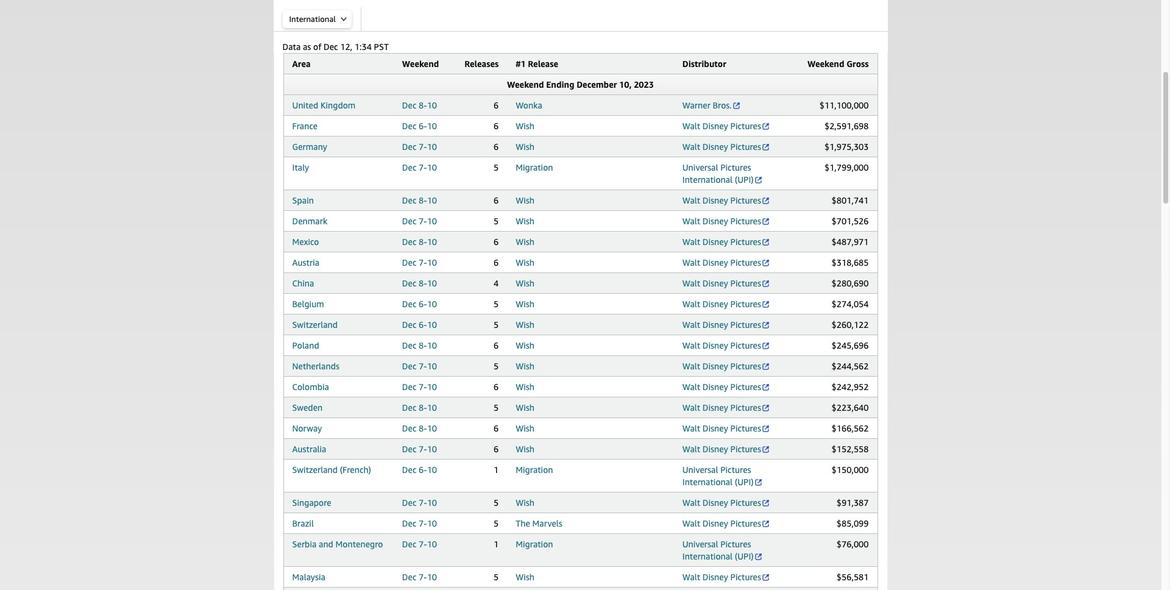 Task type: locate. For each thing, give the bounding box(es) containing it.
5 for malaysia
[[494, 572, 499, 582]]

dec 8-10 for norway
[[402, 423, 437, 434]]

walt disney pictures for $1,975,303
[[683, 141, 762, 152]]

dec for serbia and montenegro
[[402, 539, 417, 549]]

dec for colombia
[[402, 382, 417, 392]]

15 walt disney pictures from the top
[[683, 444, 762, 454]]

dec for france
[[402, 121, 417, 131]]

13 disney from the top
[[703, 402, 729, 413]]

8 7- from the top
[[419, 498, 427, 508]]

1 vertical spatial universal pictures international (upi) link
[[683, 465, 763, 487]]

2 vertical spatial migration link
[[516, 539, 553, 549]]

migration
[[516, 162, 553, 173], [516, 465, 553, 475], [516, 539, 553, 549]]

10 for malaysia
[[427, 572, 437, 582]]

dec for switzerland (french)
[[402, 465, 417, 475]]

0 vertical spatial universal
[[683, 162, 719, 173]]

10 10 from the top
[[427, 299, 437, 309]]

3 dec 6-10 from the top
[[402, 320, 437, 330]]

wish link for singapore
[[516, 498, 535, 508]]

walt disney pictures link for $280,690
[[683, 278, 771, 288]]

weekend
[[402, 59, 439, 69], [808, 59, 845, 69], [507, 79, 544, 90]]

dec for norway
[[402, 423, 417, 434]]

switzerland
[[292, 320, 338, 330], [292, 465, 338, 475]]

dec 8-10 for poland
[[402, 340, 437, 351]]

17 wish link from the top
[[516, 572, 535, 582]]

universal pictures international (upi)
[[683, 162, 754, 185], [683, 465, 754, 487], [683, 539, 754, 562]]

1 switzerland from the top
[[292, 320, 338, 330]]

15 wish from the top
[[516, 444, 535, 454]]

walt disney pictures link for $223,640
[[683, 402, 771, 413]]

1 migration link from the top
[[516, 162, 553, 173]]

2 wish from the top
[[516, 141, 535, 152]]

10 dec 7-10 link from the top
[[402, 539, 437, 549]]

weekend gross
[[808, 59, 869, 69]]

16 walt from the top
[[683, 498, 701, 508]]

pictures for $245,696
[[731, 340, 762, 351]]

0 vertical spatial (upi)
[[735, 174, 754, 185]]

0 vertical spatial universal pictures international (upi) link
[[683, 162, 763, 185]]

$166,562
[[832, 423, 869, 434]]

dec for sweden
[[402, 402, 417, 413]]

3 6 from the top
[[494, 141, 499, 152]]

bros.
[[713, 100, 732, 110]]

5
[[494, 162, 499, 173], [494, 216, 499, 226], [494, 299, 499, 309], [494, 320, 499, 330], [494, 361, 499, 371], [494, 402, 499, 413], [494, 498, 499, 508], [494, 518, 499, 529], [494, 572, 499, 582]]

australia
[[292, 444, 327, 454]]

7 5 from the top
[[494, 498, 499, 508]]

0 vertical spatial switzerland
[[292, 320, 338, 330]]

4 6- from the top
[[419, 465, 427, 475]]

7- for denmark
[[419, 216, 427, 226]]

11 walt disney pictures link from the top
[[683, 361, 771, 371]]

migration link for switzerland (french)
[[516, 465, 553, 475]]

4 dec 7-10 link from the top
[[402, 257, 437, 268]]

migration link for serbia and montenegro
[[516, 539, 553, 549]]

15 wish link from the top
[[516, 444, 535, 454]]

wonka link
[[516, 100, 543, 110]]

denmark
[[292, 216, 328, 226]]

4
[[494, 278, 499, 288]]

disney for $318,685
[[703, 257, 729, 268]]

international for italy
[[683, 174, 733, 185]]

0 vertical spatial migration link
[[516, 162, 553, 173]]

2 vertical spatial universal pictures international (upi) link
[[683, 539, 763, 562]]

wish link
[[516, 121, 535, 131], [516, 141, 535, 152], [516, 195, 535, 206], [516, 216, 535, 226], [516, 237, 535, 247], [516, 257, 535, 268], [516, 278, 535, 288], [516, 299, 535, 309], [516, 320, 535, 330], [516, 340, 535, 351], [516, 361, 535, 371], [516, 382, 535, 392], [516, 402, 535, 413], [516, 423, 535, 434], [516, 444, 535, 454], [516, 498, 535, 508], [516, 572, 535, 582]]

1 vertical spatial migration link
[[516, 465, 553, 475]]

4 8- from the top
[[419, 278, 427, 288]]

1 vertical spatial 1
[[494, 539, 499, 549]]

14 10 from the top
[[427, 382, 437, 392]]

#1
[[516, 59, 526, 69]]

16 disney from the top
[[703, 498, 729, 508]]

2 6 from the top
[[494, 121, 499, 131]]

1 dec 6-10 link from the top
[[402, 121, 437, 131]]

disney for $2,591,698
[[703, 121, 729, 131]]

1 vertical spatial (upi)
[[735, 477, 754, 487]]

12 wish link from the top
[[516, 382, 535, 392]]

dec 6-10 for belgium
[[402, 299, 437, 309]]

ending
[[547, 79, 575, 90]]

6 10 from the top
[[427, 216, 437, 226]]

13 10 from the top
[[427, 361, 437, 371]]

14 walt from the top
[[683, 423, 701, 434]]

switzerland down belgium link
[[292, 320, 338, 330]]

wish link for switzerland
[[516, 320, 535, 330]]

malaysia
[[292, 572, 326, 582]]

18 walt from the top
[[683, 572, 701, 582]]

6 for mexico
[[494, 237, 499, 247]]

7 7- from the top
[[419, 444, 427, 454]]

walt for $260,122
[[683, 320, 701, 330]]

12 disney from the top
[[703, 382, 729, 392]]

dec 6-10 for switzerland (french)
[[402, 465, 437, 475]]

universal
[[683, 162, 719, 173], [683, 465, 719, 475], [683, 539, 719, 549]]

belgium link
[[292, 299, 324, 309]]

dec for netherlands
[[402, 361, 417, 371]]

2 vertical spatial universal pictures international (upi)
[[683, 539, 754, 562]]

1 universal pictures international (upi) from the top
[[683, 162, 754, 185]]

6-
[[419, 121, 427, 131], [419, 299, 427, 309], [419, 320, 427, 330], [419, 465, 427, 475]]

$274,054
[[832, 299, 869, 309]]

10 for austria
[[427, 257, 437, 268]]

dec 7-10 link
[[402, 141, 437, 152], [402, 162, 437, 173], [402, 216, 437, 226], [402, 257, 437, 268], [402, 361, 437, 371], [402, 382, 437, 392], [402, 444, 437, 454], [402, 498, 437, 508], [402, 518, 437, 529], [402, 539, 437, 549], [402, 572, 437, 582]]

and
[[319, 539, 334, 549]]

dec for austria
[[402, 257, 417, 268]]

montenegro
[[336, 539, 383, 549]]

dec 7-10 link for singapore
[[402, 498, 437, 508]]

walt for $85,099
[[683, 518, 701, 529]]

3 walt disney pictures from the top
[[683, 195, 762, 206]]

dec 6-10 link for switzerland
[[402, 320, 437, 330]]

walt disney pictures for $91,387
[[683, 498, 762, 508]]

walt disney pictures for $274,054
[[683, 299, 762, 309]]

17 10 from the top
[[427, 444, 437, 454]]

8 10 from the top
[[427, 257, 437, 268]]

disney for $152,558
[[703, 444, 729, 454]]

pictures for $91,387
[[731, 498, 762, 508]]

1 vertical spatial switzerland
[[292, 465, 338, 475]]

dec 8-10 link for mexico
[[402, 237, 437, 247]]

5 8- from the top
[[419, 340, 427, 351]]

spain link
[[292, 195, 314, 206]]

as
[[303, 41, 311, 52]]

14 walt disney pictures from the top
[[683, 423, 762, 434]]

dec 7-10
[[402, 141, 437, 152], [402, 162, 437, 173], [402, 216, 437, 226], [402, 257, 437, 268], [402, 361, 437, 371], [402, 382, 437, 392], [402, 444, 437, 454], [402, 498, 437, 508], [402, 518, 437, 529], [402, 539, 437, 549], [402, 572, 437, 582]]

5 wish link from the top
[[516, 237, 535, 247]]

walt disney pictures for $280,690
[[683, 278, 762, 288]]

12 walt disney pictures from the top
[[683, 382, 762, 392]]

18 disney from the top
[[703, 572, 729, 582]]

$56,581
[[837, 572, 869, 582]]

1 vertical spatial migration
[[516, 465, 553, 475]]

4 7- from the top
[[419, 257, 427, 268]]

22 10 from the top
[[427, 572, 437, 582]]

1 6- from the top
[[419, 121, 427, 131]]

2 vertical spatial universal
[[683, 539, 719, 549]]

5 wish from the top
[[516, 237, 535, 247]]

1 8- from the top
[[419, 100, 427, 110]]

1 vertical spatial universal pictures international (upi)
[[683, 465, 754, 487]]

wish for netherlands
[[516, 361, 535, 371]]

2 vertical spatial migration
[[516, 539, 553, 549]]

dec 7-10 link for germany
[[402, 141, 437, 152]]

7 walt disney pictures from the top
[[683, 278, 762, 288]]

dec for malaysia
[[402, 572, 417, 582]]

dec 8-10
[[402, 100, 437, 110], [402, 195, 437, 206], [402, 237, 437, 247], [402, 278, 437, 288], [402, 340, 437, 351], [402, 402, 437, 413], [402, 423, 437, 434]]

$91,387
[[837, 498, 869, 508]]

14 wish from the top
[[516, 423, 535, 434]]

2 dec 7-10 link from the top
[[402, 162, 437, 173]]

wish link for belgium
[[516, 299, 535, 309]]

17 walt disney pictures from the top
[[683, 518, 762, 529]]

2 migration from the top
[[516, 465, 553, 475]]

1 7- from the top
[[419, 141, 427, 152]]

8-
[[419, 100, 427, 110], [419, 195, 427, 206], [419, 237, 427, 247], [419, 278, 427, 288], [419, 340, 427, 351], [419, 402, 427, 413], [419, 423, 427, 434]]

migration for italy
[[516, 162, 553, 173]]

7- for singapore
[[419, 498, 427, 508]]

1 dec 7-10 link from the top
[[402, 141, 437, 152]]

10 dec 7-10 from the top
[[402, 539, 437, 549]]

china
[[292, 278, 314, 288]]

18 walt disney pictures link from the top
[[683, 572, 771, 582]]

4 dec 6-10 from the top
[[402, 465, 437, 475]]

netherlands link
[[292, 361, 340, 371]]

16 walt disney pictures from the top
[[683, 498, 762, 508]]

$487,971
[[832, 237, 869, 247]]

release
[[528, 59, 559, 69]]

dec 8-10 for united kingdom
[[402, 100, 437, 110]]

0 vertical spatial migration
[[516, 162, 553, 173]]

dec 8-10 link for china
[[402, 278, 437, 288]]

13 walt disney pictures link from the top
[[683, 402, 771, 413]]

21 10 from the top
[[427, 539, 437, 549]]

international
[[289, 14, 336, 24], [683, 174, 733, 185], [683, 477, 733, 487], [683, 551, 733, 562]]

malaysia link
[[292, 572, 326, 582]]

universal for $76,000
[[683, 539, 719, 549]]

walt disney pictures link for $91,387
[[683, 498, 771, 508]]

6
[[494, 100, 499, 110], [494, 121, 499, 131], [494, 141, 499, 152], [494, 195, 499, 206], [494, 237, 499, 247], [494, 257, 499, 268], [494, 340, 499, 351], [494, 382, 499, 392], [494, 423, 499, 434], [494, 444, 499, 454]]

6 for france
[[494, 121, 499, 131]]

9 6 from the top
[[494, 423, 499, 434]]

12 10 from the top
[[427, 340, 437, 351]]

0 vertical spatial universal pictures international (upi)
[[683, 162, 754, 185]]

5 5 from the top
[[494, 361, 499, 371]]

7 dec 8-10 link from the top
[[402, 423, 437, 434]]

1 walt from the top
[[683, 121, 701, 131]]

weekend ending december 10, 2023
[[507, 79, 654, 90]]

6 5 from the top
[[494, 402, 499, 413]]

1 walt disney pictures from the top
[[683, 121, 762, 131]]

weekend for weekend ending december 10, 2023
[[507, 79, 544, 90]]

dec 7-10 for denmark
[[402, 216, 437, 226]]

3 universal pictures international (upi) link from the top
[[683, 539, 763, 562]]

1 universal pictures international (upi) link from the top
[[683, 162, 763, 185]]

data
[[283, 41, 301, 52]]

10 for mexico
[[427, 237, 437, 247]]

11 dec 7-10 from the top
[[402, 572, 437, 582]]

3 migration from the top
[[516, 539, 553, 549]]

5 walt from the top
[[683, 237, 701, 247]]

pst
[[374, 41, 389, 52]]

1 dec 8-10 link from the top
[[402, 100, 437, 110]]

8 wish link from the top
[[516, 299, 535, 309]]

0 horizontal spatial weekend
[[402, 59, 439, 69]]

7 dec 7-10 link from the top
[[402, 444, 437, 454]]

1
[[494, 465, 499, 475], [494, 539, 499, 549]]

austria
[[292, 257, 320, 268]]

(upi)
[[735, 174, 754, 185], [735, 477, 754, 487], [735, 551, 754, 562]]

walt for $318,685
[[683, 257, 701, 268]]

9 disney from the top
[[703, 320, 729, 330]]

$242,952
[[832, 382, 869, 392]]

dropdown image
[[341, 16, 347, 21]]

wish for australia
[[516, 444, 535, 454]]

8 dec 7-10 from the top
[[402, 498, 437, 508]]

4 dec 8-10 from the top
[[402, 278, 437, 288]]

18 walt disney pictures from the top
[[683, 572, 762, 582]]

disney for $56,581
[[703, 572, 729, 582]]

dec 8-10 link for poland
[[402, 340, 437, 351]]

poland
[[292, 340, 319, 351]]

3 universal from the top
[[683, 539, 719, 549]]

weekend for weekend
[[402, 59, 439, 69]]

universal pictures international (upi) link for $150,000
[[683, 465, 763, 487]]

8 dec 7-10 link from the top
[[402, 498, 437, 508]]

3 dec 8-10 from the top
[[402, 237, 437, 247]]

10
[[427, 100, 437, 110], [427, 121, 437, 131], [427, 141, 437, 152], [427, 162, 437, 173], [427, 195, 437, 206], [427, 216, 437, 226], [427, 237, 437, 247], [427, 257, 437, 268], [427, 278, 437, 288], [427, 299, 437, 309], [427, 320, 437, 330], [427, 340, 437, 351], [427, 361, 437, 371], [427, 382, 437, 392], [427, 402, 437, 413], [427, 423, 437, 434], [427, 444, 437, 454], [427, 465, 437, 475], [427, 498, 437, 508], [427, 518, 437, 529], [427, 539, 437, 549], [427, 572, 437, 582]]

8- for sweden
[[419, 402, 427, 413]]

wish for switzerland
[[516, 320, 535, 330]]

2 dec 8-10 from the top
[[402, 195, 437, 206]]

5 6 from the top
[[494, 237, 499, 247]]

serbia and montenegro link
[[292, 539, 383, 549]]

disney for $85,099
[[703, 518, 729, 529]]

1 vertical spatial universal
[[683, 465, 719, 475]]

walt for $223,640
[[683, 402, 701, 413]]

dec 6-10 link
[[402, 121, 437, 131], [402, 299, 437, 309], [402, 320, 437, 330], [402, 465, 437, 475]]

9 walt disney pictures link from the top
[[683, 320, 771, 330]]

pictures for $166,562
[[731, 423, 762, 434]]

16 10 from the top
[[427, 423, 437, 434]]

6 walt disney pictures link from the top
[[683, 257, 771, 268]]

12 wish from the top
[[516, 382, 535, 392]]

0 vertical spatial 1
[[494, 465, 499, 475]]

10 for brazil
[[427, 518, 437, 529]]

13 walt disney pictures from the top
[[683, 402, 762, 413]]

switzerland down australia link
[[292, 465, 338, 475]]

walt for $801,741
[[683, 195, 701, 206]]

wish for poland
[[516, 340, 535, 351]]

7 wish link from the top
[[516, 278, 535, 288]]

wish link for norway
[[516, 423, 535, 434]]

spain
[[292, 195, 314, 206]]

2 universal from the top
[[683, 465, 719, 475]]

migration link
[[516, 162, 553, 173], [516, 465, 553, 475], [516, 539, 553, 549]]

11 7- from the top
[[419, 572, 427, 582]]

$11,100,000
[[820, 100, 869, 110]]

11 walt from the top
[[683, 361, 701, 371]]

5 for belgium
[[494, 299, 499, 309]]

walt disney pictures for $701,526
[[683, 216, 762, 226]]

dec 8-10 for china
[[402, 278, 437, 288]]

1 horizontal spatial weekend
[[507, 79, 544, 90]]

8 walt disney pictures link from the top
[[683, 299, 771, 309]]

14 wish link from the top
[[516, 423, 535, 434]]

sweden
[[292, 402, 323, 413]]

dec 8-10 link
[[402, 100, 437, 110], [402, 195, 437, 206], [402, 237, 437, 247], [402, 278, 437, 288], [402, 340, 437, 351], [402, 402, 437, 413], [402, 423, 437, 434]]

walt disney pictures
[[683, 121, 762, 131], [683, 141, 762, 152], [683, 195, 762, 206], [683, 216, 762, 226], [683, 237, 762, 247], [683, 257, 762, 268], [683, 278, 762, 288], [683, 299, 762, 309], [683, 320, 762, 330], [683, 340, 762, 351], [683, 361, 762, 371], [683, 382, 762, 392], [683, 402, 762, 413], [683, 423, 762, 434], [683, 444, 762, 454], [683, 498, 762, 508], [683, 518, 762, 529], [683, 572, 762, 582]]

5 walt disney pictures from the top
[[683, 237, 762, 247]]

7- for colombia
[[419, 382, 427, 392]]

6 8- from the top
[[419, 402, 427, 413]]

10 walt from the top
[[683, 340, 701, 351]]

1 wish link from the top
[[516, 121, 535, 131]]

17 walt from the top
[[683, 518, 701, 529]]

disney for $701,526
[[703, 216, 729, 226]]

pictures for $223,640
[[731, 402, 762, 413]]

switzerland for switzerland link
[[292, 320, 338, 330]]

wish for norway
[[516, 423, 535, 434]]

dec 7-10 for colombia
[[402, 382, 437, 392]]

2 vertical spatial (upi)
[[735, 551, 754, 562]]

area
[[292, 59, 311, 69]]

8 walt from the top
[[683, 299, 701, 309]]

wish for singapore
[[516, 498, 535, 508]]

pictures for $244,562
[[731, 361, 762, 371]]

pictures for $242,952
[[731, 382, 762, 392]]

8 5 from the top
[[494, 518, 499, 529]]

united
[[292, 100, 318, 110]]

the marvels
[[516, 518, 563, 529]]

2 horizontal spatial weekend
[[808, 59, 845, 69]]

14 walt disney pictures link from the top
[[683, 423, 771, 434]]



Task type: describe. For each thing, give the bounding box(es) containing it.
10 for norway
[[427, 423, 437, 434]]

$152,558
[[832, 444, 869, 454]]

universal pictures international (upi) for $150,000
[[683, 465, 754, 487]]

7- for serbia and montenegro
[[419, 539, 427, 549]]

dec 7-10 link for netherlands
[[402, 361, 437, 371]]

walt for $245,696
[[683, 340, 701, 351]]

wish link for poland
[[516, 340, 535, 351]]

warner
[[683, 100, 711, 110]]

dec for germany
[[402, 141, 417, 152]]

pictures for $801,741
[[731, 195, 762, 206]]

brazil
[[292, 518, 314, 529]]

dec 7-10 for brazil
[[402, 518, 437, 529]]

dec 6-10 for switzerland
[[402, 320, 437, 330]]

dec 7-10 link for australia
[[402, 444, 437, 454]]

7- for brazil
[[419, 518, 427, 529]]

of
[[313, 41, 322, 52]]

dec for mexico
[[402, 237, 417, 247]]

walt disney pictures for $487,971
[[683, 237, 762, 247]]

$1,975,303
[[825, 141, 869, 152]]

switzerland (french)
[[292, 465, 371, 475]]

12,
[[340, 41, 353, 52]]

serbia
[[292, 539, 317, 549]]

10,
[[620, 79, 632, 90]]

wish link for france
[[516, 121, 535, 131]]

walt for $166,562
[[683, 423, 701, 434]]

brazil link
[[292, 518, 314, 529]]

switzerland (french) link
[[292, 465, 371, 475]]

the marvels link
[[516, 518, 563, 529]]

10 for colombia
[[427, 382, 437, 392]]

france link
[[292, 121, 318, 131]]

marvels
[[533, 518, 563, 529]]

dec 7-10 link for austria
[[402, 257, 437, 268]]

walt disney pictures for $56,581
[[683, 572, 762, 582]]

8- for united kingdom
[[419, 100, 427, 110]]

5 for sweden
[[494, 402, 499, 413]]

germany link
[[292, 141, 327, 152]]

1 for dec 7-10
[[494, 539, 499, 549]]

6- for belgium
[[419, 299, 427, 309]]

walt for $274,054
[[683, 299, 701, 309]]

2023
[[634, 79, 654, 90]]

international for switzerland (french)
[[683, 477, 733, 487]]

weekend for weekend gross
[[808, 59, 845, 69]]

$85,099
[[837, 518, 869, 529]]

serbia and montenegro
[[292, 539, 383, 549]]

$244,562
[[832, 361, 869, 371]]

dec 7-10 link for brazil
[[402, 518, 437, 529]]

walt disney pictures for $242,952
[[683, 382, 762, 392]]

$2,591,698
[[825, 121, 869, 131]]

walt for $1,975,303
[[683, 141, 701, 152]]

dec for poland
[[402, 340, 417, 351]]

singapore
[[292, 498, 332, 508]]

mexico
[[292, 237, 319, 247]]

1:34
[[355, 41, 372, 52]]

december
[[577, 79, 617, 90]]

$801,741
[[832, 195, 869, 206]]

walt disney pictures link for $274,054
[[683, 299, 771, 309]]

wish link for australia
[[516, 444, 535, 454]]

dec 8-10 for spain
[[402, 195, 437, 206]]

poland link
[[292, 340, 319, 351]]

walt for $56,581
[[683, 572, 701, 582]]

$318,685
[[832, 257, 869, 268]]

italy
[[292, 162, 309, 173]]

wish link for denmark
[[516, 216, 535, 226]]

walt for $2,591,698
[[683, 121, 701, 131]]

dec 6-10 link for switzerland (french)
[[402, 465, 437, 475]]

pictures for $85,099
[[731, 518, 762, 529]]

kingdom
[[321, 100, 356, 110]]

10 for france
[[427, 121, 437, 131]]

gross
[[847, 59, 869, 69]]

disney for $274,054
[[703, 299, 729, 309]]

$1,799,000
[[825, 162, 869, 173]]

dec 8-10 link for spain
[[402, 195, 437, 206]]

norway
[[292, 423, 322, 434]]

wish for belgium
[[516, 299, 535, 309]]

7- for netherlands
[[419, 361, 427, 371]]

6 for norway
[[494, 423, 499, 434]]

norway link
[[292, 423, 322, 434]]

wish for germany
[[516, 141, 535, 152]]

dec 7-10 for australia
[[402, 444, 437, 454]]

$76,000
[[837, 539, 869, 549]]

switzerland link
[[292, 320, 338, 330]]

8- for spain
[[419, 195, 427, 206]]

data as of dec 12, 1:34 pst
[[283, 41, 389, 52]]

7- for australia
[[419, 444, 427, 454]]

$245,696
[[832, 340, 869, 351]]

belgium
[[292, 299, 324, 309]]

walt disney pictures for $166,562
[[683, 423, 762, 434]]

the
[[516, 518, 530, 529]]

france
[[292, 121, 318, 131]]

dec 7-10 link for malaysia
[[402, 572, 437, 582]]

dec 7-10 for netherlands
[[402, 361, 437, 371]]

dec 8-10 link for sweden
[[402, 402, 437, 413]]

united kingdom
[[292, 100, 356, 110]]

wish for colombia
[[516, 382, 535, 392]]

dec 7-10 for italy
[[402, 162, 437, 173]]

dec 6-10 for france
[[402, 121, 437, 131]]

wish link for netherlands
[[516, 361, 535, 371]]

warner bros. link
[[683, 100, 741, 110]]

austria link
[[292, 257, 320, 268]]

$223,640
[[832, 402, 869, 413]]

denmark link
[[292, 216, 328, 226]]

italy link
[[292, 162, 309, 173]]

10 for denmark
[[427, 216, 437, 226]]

singapore link
[[292, 498, 332, 508]]

dec 7-10 for serbia and montenegro
[[402, 539, 437, 549]]

dec 7-10 link for italy
[[402, 162, 437, 173]]

releases
[[465, 59, 499, 69]]

10 for switzerland (french)
[[427, 465, 437, 475]]

disney for $280,690
[[703, 278, 729, 288]]

$260,122
[[832, 320, 869, 330]]

#1 release
[[516, 59, 559, 69]]

colombia link
[[292, 382, 329, 392]]

dec 8-10 link for norway
[[402, 423, 437, 434]]

6 for spain
[[494, 195, 499, 206]]

wish link for sweden
[[516, 402, 535, 413]]

colombia
[[292, 382, 329, 392]]

disney for $487,971
[[703, 237, 729, 247]]

7- for malaysia
[[419, 572, 427, 582]]

australia link
[[292, 444, 327, 454]]

distributor
[[683, 59, 727, 69]]

sweden link
[[292, 402, 323, 413]]

(french)
[[340, 465, 371, 475]]

6 for poland
[[494, 340, 499, 351]]

dec 7-10 for malaysia
[[402, 572, 437, 582]]

walt for $242,952
[[683, 382, 701, 392]]

disney for $1,975,303
[[703, 141, 729, 152]]

universal pictures international (upi) link for $1,799,000
[[683, 162, 763, 185]]

netherlands
[[292, 361, 340, 371]]

10 for australia
[[427, 444, 437, 454]]

$280,690
[[832, 278, 869, 288]]

10 for belgium
[[427, 299, 437, 309]]

5 for italy
[[494, 162, 499, 173]]

mexico link
[[292, 237, 319, 247]]

$150,000
[[832, 465, 869, 475]]

walt disney pictures for $244,562
[[683, 361, 762, 371]]

warner bros.
[[683, 100, 732, 110]]

wonka
[[516, 100, 543, 110]]

china link
[[292, 278, 314, 288]]

walt for $152,558
[[683, 444, 701, 454]]

$701,526
[[832, 216, 869, 226]]

walt for $701,526
[[683, 216, 701, 226]]

wish for sweden
[[516, 402, 535, 413]]

6- for switzerland (french)
[[419, 465, 427, 475]]

united kingdom link
[[292, 100, 356, 110]]

10 for germany
[[427, 141, 437, 152]]



Task type: vqa. For each thing, say whether or not it's contained in the screenshot.


